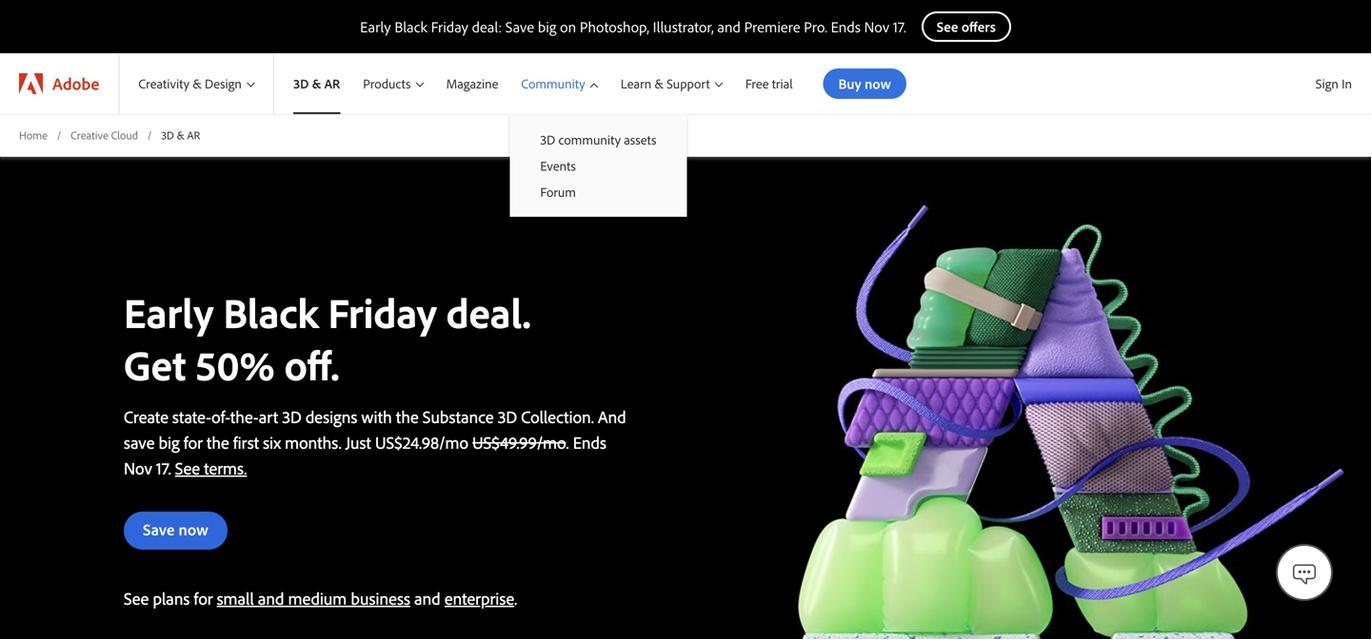 Task type: describe. For each thing, give the bounding box(es) containing it.
and
[[598, 406, 626, 428]]

see terms.
[[175, 458, 247, 479]]

art
[[259, 406, 278, 428]]

17. inside the '​. ends nov 17.'
[[156, 458, 171, 479]]

0 vertical spatial save
[[505, 17, 534, 36]]

magazine
[[446, 75, 498, 92]]

early black friday deal: save big on photoshop, illustrator, and premiere pro. ends nov 17.
[[360, 17, 906, 36]]

assets
[[624, 131, 657, 148]]

big inside create state-of-the-art 3d designs with the substance 3d collection. and save big for the first six months. just
[[159, 432, 180, 454]]

1 horizontal spatial and
[[414, 588, 441, 610]]

photoshop,
[[580, 17, 650, 36]]

creative
[[71, 128, 108, 142]]

create state-of-the-art 3d designs with the substance 3d collection. and save big for the first six months. just
[[124, 406, 626, 454]]

0 vertical spatial ar
[[324, 75, 340, 92]]

forum
[[540, 184, 576, 201]]

deal:
[[472, 17, 502, 36]]

50%
[[196, 338, 275, 391]]

see for see plans for small and medium business and enterprise .
[[124, 588, 149, 610]]

3d inside 3d community assets "link"
[[540, 131, 555, 148]]

us$ 24 . 98 /mo us$ 49 . 99 /mo
[[375, 432, 566, 454]]

1 us$ from the left
[[375, 432, 403, 454]]

learn & support
[[621, 75, 710, 92]]

home
[[19, 128, 48, 142]]

business
[[351, 588, 410, 610]]

magazine link
[[435, 53, 510, 114]]

medium
[[288, 588, 347, 610]]

creative cloud link
[[71, 128, 138, 144]]

nov inside the '​. ends nov 17.'
[[124, 458, 152, 479]]

for inside create state-of-the-art 3d designs with the substance 3d collection. and save big for the first six months. just
[[184, 432, 203, 454]]

collection.
[[521, 406, 594, 428]]

terms.
[[204, 458, 247, 479]]

pro.
[[804, 17, 828, 36]]

1 vertical spatial the
[[207, 432, 229, 454]]

see for see terms.
[[175, 458, 200, 479]]

free
[[746, 75, 769, 92]]

3d up 49
[[498, 406, 517, 428]]

events link
[[510, 153, 687, 179]]

1 horizontal spatial the
[[396, 406, 419, 428]]

the-
[[230, 406, 259, 428]]

products
[[363, 75, 411, 92]]

friday for deal:
[[431, 17, 468, 36]]

1 horizontal spatial 3d & ar
[[293, 75, 340, 92]]

regularly at us$49.99 per month per license element
[[473, 432, 566, 454]]

free trial
[[746, 75, 793, 92]]

sign in button
[[1312, 68, 1356, 100]]

with
[[361, 406, 392, 428]]

sign in
[[1316, 75, 1352, 92]]

months.
[[285, 432, 342, 454]]

small
[[217, 588, 254, 610]]

early black friday deal. get 50% off.
[[124, 286, 531, 391]]

small and medium business link
[[217, 588, 410, 610]]

save now
[[143, 520, 208, 540]]

​.
[[566, 432, 569, 454]]

community button
[[510, 53, 609, 114]]

1 vertical spatial for
[[194, 588, 213, 610]]

see plans for small and medium business and enterprise .
[[124, 588, 517, 610]]

community
[[559, 131, 621, 148]]

adobe
[[52, 73, 99, 94]]

learn & support button
[[609, 53, 734, 114]]

on
[[560, 17, 576, 36]]

community
[[521, 75, 585, 92]]

black for save
[[395, 17, 428, 36]]

group containing 3d community assets
[[510, 114, 687, 217]]

designs
[[306, 406, 357, 428]]

creativity
[[139, 75, 190, 92]]

99
[[519, 432, 537, 454]]



Task type: locate. For each thing, give the bounding box(es) containing it.
& left 'design'
[[193, 75, 202, 92]]

/mo down substance
[[439, 432, 469, 454]]

1 vertical spatial ar
[[187, 128, 200, 142]]

1 vertical spatial nov
[[124, 458, 152, 479]]

cloud
[[111, 128, 138, 142]]

1 vertical spatial early
[[124, 286, 214, 339]]

nov down save at the left bottom of the page
[[124, 458, 152, 479]]

3d & ar
[[293, 75, 340, 92], [161, 128, 200, 142]]

for right plans
[[194, 588, 213, 610]]

ends right pro.
[[831, 17, 861, 36]]

early for early black friday deal. get 50% off.
[[124, 286, 214, 339]]

0 horizontal spatial ar
[[187, 128, 200, 142]]

us$ down substance
[[473, 432, 500, 454]]

ends
[[831, 17, 861, 36], [573, 432, 607, 454]]

deal.
[[446, 286, 531, 339]]

save
[[124, 432, 155, 454]]

early for early black friday deal: save big on photoshop, illustrator, and premiere pro. ends nov 17.
[[360, 17, 391, 36]]

0 horizontal spatial early
[[124, 286, 214, 339]]

0 horizontal spatial nov
[[124, 458, 152, 479]]

1 vertical spatial big
[[159, 432, 180, 454]]

1 horizontal spatial ar
[[324, 75, 340, 92]]

& left products
[[312, 75, 321, 92]]

17. left see terms.
[[156, 458, 171, 479]]

1 horizontal spatial us$
[[473, 432, 500, 454]]

1 vertical spatial ends
[[573, 432, 607, 454]]

see left plans
[[124, 588, 149, 610]]

free trial link
[[734, 53, 804, 114]]

learn
[[621, 75, 652, 92]]

see terms. link
[[175, 458, 247, 479]]

1 horizontal spatial early
[[360, 17, 391, 36]]

forum link
[[510, 179, 687, 206]]

1 horizontal spatial 17.
[[893, 17, 906, 36]]

the up 24 in the left of the page
[[396, 406, 419, 428]]

and left the premiere
[[717, 17, 741, 36]]

1 /mo from the left
[[439, 432, 469, 454]]

the
[[396, 406, 419, 428], [207, 432, 229, 454]]

enterprise link
[[445, 588, 514, 610]]

group
[[510, 114, 687, 217]]

black for get
[[223, 286, 319, 339]]

1 vertical spatial friday
[[328, 286, 437, 339]]

0 vertical spatial early
[[360, 17, 391, 36]]

0 horizontal spatial 17.
[[156, 458, 171, 479]]

17. right pro.
[[893, 17, 906, 36]]

& for learn & support popup button
[[655, 75, 664, 92]]

3d inside 3d & ar link
[[293, 75, 309, 92]]

see
[[175, 458, 200, 479], [124, 588, 149, 610]]

design
[[205, 75, 242, 92]]

us$24.98 per month per license element
[[375, 432, 469, 454]]

nov right pro.
[[864, 17, 890, 36]]

early inside early black friday deal. get 50% off.
[[124, 286, 214, 339]]

big left on on the left of page
[[538, 17, 557, 36]]

3d community assets
[[540, 131, 657, 148]]

3d right cloud
[[161, 128, 174, 142]]

0 vertical spatial see
[[175, 458, 200, 479]]

home link
[[19, 128, 48, 144]]

save left "now"
[[143, 520, 175, 540]]

1 horizontal spatial see
[[175, 458, 200, 479]]

0 horizontal spatial /mo
[[439, 432, 469, 454]]

/mo
[[439, 432, 469, 454], [537, 432, 566, 454]]

nov
[[864, 17, 890, 36], [124, 458, 152, 479]]

premiere
[[744, 17, 801, 36]]

sign
[[1316, 75, 1339, 92]]

trial
[[772, 75, 793, 92]]

black inside early black friday deal. get 50% off.
[[223, 286, 319, 339]]

2 /mo from the left
[[537, 432, 566, 454]]

for
[[184, 432, 203, 454], [194, 588, 213, 610]]

save
[[505, 17, 534, 36], [143, 520, 175, 540]]

1 horizontal spatial save
[[505, 17, 534, 36]]

off.
[[285, 338, 340, 391]]

1 horizontal spatial /mo
[[537, 432, 566, 454]]

black
[[395, 17, 428, 36], [223, 286, 319, 339]]

illustrator,
[[653, 17, 714, 36]]

0 vertical spatial the
[[396, 406, 419, 428]]

products button
[[352, 53, 435, 114]]

early
[[360, 17, 391, 36], [124, 286, 214, 339]]

us$ down with at bottom left
[[375, 432, 403, 454]]

1 horizontal spatial black
[[395, 17, 428, 36]]

2 horizontal spatial and
[[717, 17, 741, 36]]

​. ends nov 17.
[[124, 432, 607, 479]]

and
[[717, 17, 741, 36], [258, 588, 284, 610], [414, 588, 441, 610]]

ar down creativity & design dropdown button
[[187, 128, 200, 142]]

49
[[500, 432, 517, 454]]

creativity & design
[[139, 75, 242, 92]]

& inside popup button
[[655, 75, 664, 92]]

0 vertical spatial friday
[[431, 17, 468, 36]]

support
[[667, 75, 710, 92]]

98
[[422, 432, 439, 454]]

for down state- at the bottom of the page
[[184, 432, 203, 454]]

get
[[124, 338, 186, 391]]

ends inside the '​. ends nov 17.'
[[573, 432, 607, 454]]

3d right 'design'
[[293, 75, 309, 92]]

.
[[419, 432, 422, 454], [517, 432, 519, 454], [514, 588, 517, 610]]

1 vertical spatial 3d & ar
[[161, 128, 200, 142]]

see left terms.
[[175, 458, 200, 479]]

the down of-
[[207, 432, 229, 454]]

us$
[[375, 432, 403, 454], [473, 432, 500, 454]]

big
[[538, 17, 557, 36], [159, 432, 180, 454]]

17.
[[893, 17, 906, 36], [156, 458, 171, 479]]

state-
[[172, 406, 212, 428]]

first
[[233, 432, 259, 454]]

0 vertical spatial for
[[184, 432, 203, 454]]

of-
[[212, 406, 230, 428]]

1 vertical spatial black
[[223, 286, 319, 339]]

0 horizontal spatial the
[[207, 432, 229, 454]]

0 horizontal spatial 3d & ar
[[161, 128, 200, 142]]

& down "creativity & design" on the top of the page
[[177, 128, 185, 142]]

ends right ​.
[[573, 432, 607, 454]]

ar left products
[[324, 75, 340, 92]]

3d & ar down "creativity & design" on the top of the page
[[161, 128, 200, 142]]

3d & ar link
[[274, 53, 352, 114]]

save right deal:
[[505, 17, 534, 36]]

& for 3d & ar link
[[312, 75, 321, 92]]

3d up events
[[540, 131, 555, 148]]

0 horizontal spatial us$
[[375, 432, 403, 454]]

and right business
[[414, 588, 441, 610]]

1 horizontal spatial big
[[538, 17, 557, 36]]

six
[[263, 432, 281, 454]]

big right save at the left bottom of the page
[[159, 432, 180, 454]]

events
[[540, 158, 576, 174]]

3d & ar left products
[[293, 75, 340, 92]]

0 vertical spatial 3d & ar
[[293, 75, 340, 92]]

now
[[179, 520, 208, 540]]

& inside dropdown button
[[193, 75, 202, 92]]

0 vertical spatial ends
[[831, 17, 861, 36]]

and right small
[[258, 588, 284, 610]]

0 horizontal spatial big
[[159, 432, 180, 454]]

save now link
[[124, 512, 227, 550]]

1 vertical spatial see
[[124, 588, 149, 610]]

create
[[124, 406, 168, 428]]

0 vertical spatial 17.
[[893, 17, 906, 36]]

3d community assets link
[[510, 127, 687, 153]]

friday inside early black friday deal. get 50% off.
[[328, 286, 437, 339]]

3d right art at the bottom left of the page
[[282, 406, 302, 428]]

&
[[193, 75, 202, 92], [312, 75, 321, 92], [655, 75, 664, 92], [177, 128, 185, 142]]

1 vertical spatial save
[[143, 520, 175, 540]]

0 vertical spatial big
[[538, 17, 557, 36]]

0 vertical spatial black
[[395, 17, 428, 36]]

friday
[[431, 17, 468, 36], [328, 286, 437, 339]]

creative cloud
[[71, 128, 138, 142]]

/mo down collection. at bottom left
[[537, 432, 566, 454]]

0 horizontal spatial and
[[258, 588, 284, 610]]

0 horizontal spatial see
[[124, 588, 149, 610]]

0 horizontal spatial ends
[[573, 432, 607, 454]]

0 vertical spatial nov
[[864, 17, 890, 36]]

1 vertical spatial 17.
[[156, 458, 171, 479]]

1 horizontal spatial ends
[[831, 17, 861, 36]]

plans
[[153, 588, 190, 610]]

24
[[403, 432, 419, 454]]

3d
[[293, 75, 309, 92], [161, 128, 174, 142], [540, 131, 555, 148], [282, 406, 302, 428], [498, 406, 517, 428]]

0 horizontal spatial black
[[223, 286, 319, 339]]

& for creativity & design dropdown button
[[193, 75, 202, 92]]

2 us$ from the left
[[473, 432, 500, 454]]

1 horizontal spatial nov
[[864, 17, 890, 36]]

creativity & design button
[[119, 53, 273, 114]]

0 horizontal spatial save
[[143, 520, 175, 540]]

& right the learn
[[655, 75, 664, 92]]

friday for deal.
[[328, 286, 437, 339]]

save inside save now link
[[143, 520, 175, 540]]

just
[[346, 432, 371, 454]]

in
[[1342, 75, 1352, 92]]

adobe link
[[0, 53, 119, 114]]

enterprise
[[445, 588, 514, 610]]

substance
[[423, 406, 494, 428]]



Task type: vqa. For each thing, say whether or not it's contained in the screenshot.
SOLUTIONS 'popup button'
no



